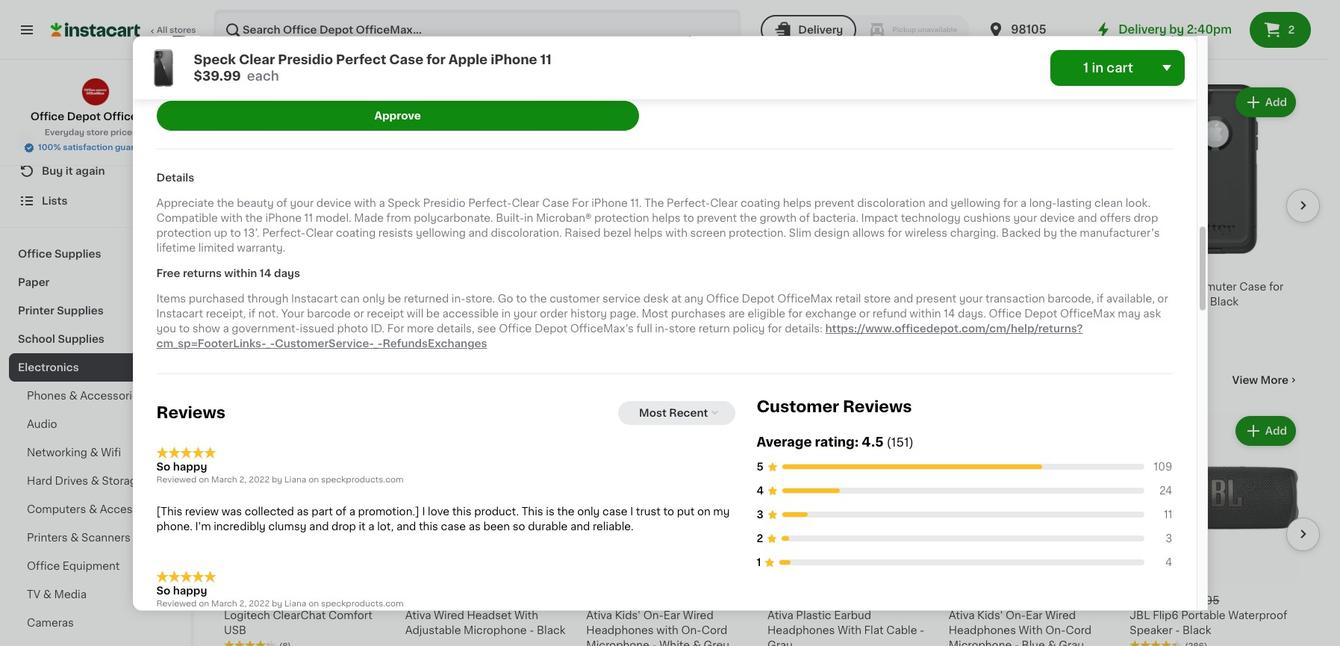 Task type: locate. For each thing, give the bounding box(es) containing it.
iphone inside speck presidio2 grip case with magsafe for apple iphone 14 - black
[[1049, 296, 1085, 307]]

2, up logitech
[[239, 601, 247, 609]]

2 horizontal spatial 14
[[1088, 296, 1099, 307]]

ativa kids' on-ear wired headphones with on-cord microphone - blue & gray button
[[949, 413, 1119, 646]]

2 horizontal spatial headphones
[[949, 625, 1017, 635]]

2 vertical spatial of
[[336, 507, 347, 517]]

prevent up screen
[[697, 213, 737, 224]]

customer
[[757, 399, 840, 415]]

model.
[[316, 213, 352, 224]]

audio
[[224, 372, 272, 388], [27, 419, 57, 430]]

usb inside vivitar ring light and smart phone kit, flexible, usb powered 1 each
[[326, 296, 348, 307]]

- inside ativa plastic earbud headphones with flat cable - gray
[[920, 625, 925, 635]]

1 horizontal spatial for
[[572, 198, 589, 209]]

clear up screen
[[711, 198, 738, 209]]

1 vertical spatial item carousel region
[[224, 407, 1321, 646]]

microphone down headset
[[464, 625, 527, 635]]

wired inside ativa kids' on-ear wired headphones with on-cord microphone - blue & gray
[[1046, 610, 1077, 621]]

ct
[[512, 97, 523, 108]]

shop link
[[9, 126, 182, 156]]

clear up store.
[[441, 281, 469, 292]]

are
[[729, 309, 746, 319]]

1 cord from the left
[[702, 625, 728, 635]]

0 horizontal spatial delivery
[[799, 25, 844, 35]]

0 horizontal spatial or
[[354, 309, 364, 319]]

1 vertical spatial phones
[[27, 391, 66, 401]]

for up microban® on the top left of page
[[572, 198, 589, 209]]

built-
[[496, 213, 524, 224]]

yellowing
[[951, 198, 1001, 209], [416, 228, 466, 238]]

headphones inside ativa plastic earbud headphones with flat cable - gray
[[768, 625, 835, 635]]

2 horizontal spatial or
[[1158, 294, 1169, 304]]

1 in cart field
[[1051, 49, 1185, 85]]

0 vertical spatial it
[[66, 166, 73, 176]]

travel
[[709, 281, 739, 292]]

1 horizontal spatial _-
[[374, 339, 383, 349]]

0 horizontal spatial coating
[[336, 228, 376, 238]]

in inside the items purchased through instacart can only be returned in-store. go to the customer service desk at any office depot officemax retail store and present your transaction barcode, if available, or instacart receipt, if not. your barcode or receipt will be accessible in your order history page. most purchases are eligible for exchange or refund within 14 days. office depot officemax may ask you to show a government-issued photo id. for more details, see office depot officemax's full in-store return policy for details:
[[502, 309, 511, 319]]

0 vertical spatial drop
[[1134, 213, 1159, 224]]

yellowing up cushions
[[951, 198, 1001, 209]]

$ inside '$ 9 99'
[[227, 262, 233, 270]]

0 vertical spatial happy
[[173, 462, 207, 473]]

apple inside speck clear presidio perfect case for apple iphone 11
[[452, 296, 483, 307]]

0 vertical spatial so happy reviewed on march 2, 2022 by liana on speckproducts.com
[[157, 462, 404, 485]]

1 vertical spatial most
[[639, 408, 667, 418]]

2 cord from the left
[[1066, 625, 1092, 635]]

office up everyday
[[30, 111, 64, 122]]

and down part
[[309, 522, 329, 532]]

speckproducts.com up comfort
[[321, 601, 404, 609]]

and inside vivitar ring light and smart phone kit, flexible, usb powered 1 each
[[315, 281, 335, 292]]

usb
[[326, 296, 348, 307], [224, 625, 247, 635]]

https://www.officedepot.com/cm/help/returns? cm_sp=footerlinks-_-customerservice-_-refundsexchanges
[[157, 324, 1084, 349]]

2 view more link from the top
[[1233, 373, 1300, 388]]

ativa inside ativa kids' on-ear wired headphones with on-cord microphone - blue & gray
[[949, 610, 975, 621]]

to up screen
[[684, 213, 695, 224]]

the inside the items purchased through instacart can only be returned in-store. go to the customer service desk at any office depot officemax retail store and present your transaction barcode, if available, or instacart receipt, if not. your barcode or receipt will be accessible in your order history page. most purchases are eligible for exchange or refund within 14 days. office depot officemax may ask you to show a government-issued photo id. for more details, see office depot officemax's full in-store return policy for details:
[[530, 294, 547, 304]]

$ inside $ 21 99 $24.99 logitech clearchat comfort usb
[[227, 591, 233, 599]]

to
[[684, 213, 695, 224], [230, 228, 241, 238], [516, 294, 527, 304], [179, 324, 190, 334], [664, 507, 675, 517]]

phone
[[224, 296, 258, 307], [871, 296, 904, 307]]

in inside 'field'
[[1092, 61, 1104, 73]]

case up microban® on the top left of page
[[542, 198, 569, 209]]

109
[[1155, 462, 1173, 472]]

office down printers
[[27, 561, 60, 571]]

usb down logitech
[[224, 625, 247, 635]]

most down desk
[[642, 309, 669, 319]]

1 vertical spatial liana
[[285, 601, 307, 609]]

protection.
[[729, 228, 787, 238]]

microphone for ativa kids' on-ear wired headphones with on-cord microphone - white & grey
[[587, 640, 650, 646]]

3 ativa from the left
[[587, 610, 613, 621]]

case down maxell
[[587, 296, 614, 307]]

waterproof
[[1229, 610, 1288, 621]]

it right buy
[[66, 166, 73, 176]]

2 item carousel region from the top
[[224, 407, 1321, 646]]

ativa inside ativa kids' on-ear wired headphones with on-cord microphone - white & grey
[[587, 610, 613, 621]]

99 inside '$ 9 99'
[[245, 262, 256, 270]]

1 horizontal spatial microphone
[[587, 640, 650, 646]]

audio link up wifi
[[9, 410, 182, 439]]

each inside the maxell folding storage travel case - black 1 each
[[592, 311, 613, 319]]

for up approve button
[[427, 53, 446, 65]]

1 view more from the top
[[1233, 46, 1289, 57]]

0 vertical spatial audio
[[224, 372, 272, 388]]

0 vertical spatial supplies
[[55, 249, 101, 259]]

0 vertical spatial (151)
[[461, 314, 479, 322]]

1 phone from the left
[[224, 296, 258, 307]]

for down corded
[[789, 309, 803, 319]]

1 vertical spatial usb
[[224, 625, 247, 635]]

microphone inside ativa kids' on-ear wired headphones with on-cord microphone - white & grey
[[587, 640, 650, 646]]

speck clear presidio perfect case for apple iphone 11
[[405, 281, 555, 307]]

with inside ativa wired headset with adjustable microphone - black
[[515, 610, 539, 621]]

by left 2:40pm
[[1170, 24, 1185, 35]]

reviewed up "[this"
[[157, 476, 197, 485]]

2 ativa from the left
[[405, 610, 431, 621]]

and up technology
[[929, 198, 949, 209]]

phone down vivitar
[[224, 296, 258, 307]]

1 headphones from the left
[[768, 625, 835, 635]]

flip6
[[1154, 610, 1179, 621]]

perfect-
[[469, 198, 512, 209], [667, 198, 711, 209], [262, 228, 306, 238]]

delivery inside button
[[799, 25, 844, 35]]

1 wired from the left
[[434, 610, 465, 621]]

headphones for ativa kids' on-ear wired headphones with on-cord microphone - white & grey
[[587, 625, 654, 635]]

march up logitech
[[211, 601, 237, 609]]

ear up white
[[664, 610, 681, 621]]

& inside ativa kids' on-ear wired headphones with on-cord microphone - blue & gray
[[1048, 640, 1057, 646]]

apple down grip
[[1016, 296, 1046, 307]]

presidio inside speck clear presidio perfect case for apple iphone 11 $39.99 each
[[278, 53, 333, 65]]

1 item carousel region from the top
[[224, 78, 1321, 347]]

case up will
[[405, 296, 432, 307]]

cord for gray
[[1066, 625, 1092, 635]]

0 horizontal spatial gray
[[768, 640, 793, 646]]

limited
[[198, 243, 234, 253]]

1 horizontal spatial officemax
[[778, 294, 833, 304]]

a
[[379, 198, 385, 209], [1021, 198, 1027, 209], [223, 324, 229, 334], [349, 507, 356, 517], [369, 522, 375, 532]]

remove speck clear presidio perfect case for apple iphone 11 image
[[463, 93, 481, 111]]

2 gray from the left
[[1059, 640, 1085, 646]]

drop inside appreciate the beauty of your device with a speck presidio perfect-clear case for iphone 11. the perfect-clear coating helps prevent discoloration and yellowing for a long-lasting clean look. compatible with the iphone 11 model.  made from polycarbonate.  built-in microban® protection helps to prevent the growth of bacteria.  impact technology cushions your device and offers drop protection up to 13'.  perfect-clear coating resists yellowing and discoloration.  raised bezel helps with screen protection.  slim design allows for wireless charging.  backed by the manufacturer's lifetime limited warranty.
[[1134, 213, 1159, 224]]

2 view more from the top
[[1233, 375, 1289, 385]]

https://www.officedepot.com/cm/help/returns? cm_sp=footerlinks-_-customerservice-_-refundsexchanges link
[[157, 324, 1084, 349]]

ativa kids' on-ear wired headphones with on-cord microphone - blue & gray
[[949, 610, 1092, 646]]

1 2, from the top
[[239, 476, 247, 485]]

case inside appreciate the beauty of your device with a speck presidio perfect-clear case for iphone 11. the perfect-clear coating helps prevent discoloration and yellowing for a long-lasting clean look. compatible with the iphone 11 model.  made from polycarbonate.  built-in microban® protection helps to prevent the growth of bacteria.  impact technology cushions your device and offers drop protection up to 13'.  perfect-clear coating resists yellowing and discoloration.  raised bezel helps with screen protection.  slim design allows for wireless charging.  backed by the manufacturer's lifetime limited warranty.
[[542, 198, 569, 209]]

audio up networking
[[27, 419, 57, 430]]

1 vertical spatial within
[[910, 309, 942, 319]]

product.
[[475, 507, 519, 517]]

speaker
[[1131, 625, 1173, 635]]

as left part
[[297, 507, 309, 517]]

iphone up 1 ct
[[491, 53, 538, 65]]

receipt,
[[206, 309, 246, 319]]

happy left 21
[[173, 586, 207, 597]]

headset
[[467, 610, 512, 621]]

gray inside ativa plastic earbud headphones with flat cable - gray
[[768, 640, 793, 646]]

case inside the maxell folding storage travel case - black 1 each
[[587, 296, 614, 307]]

0 horizontal spatial presidio
[[278, 53, 333, 65]]

1 vertical spatial prevent
[[697, 213, 737, 224]]

your up days.
[[960, 294, 983, 304]]

2 speckproducts.com from the top
[[321, 601, 404, 609]]

0 vertical spatial if
[[1097, 294, 1104, 304]]

if left not.
[[249, 309, 256, 319]]

speck up $39.99
[[194, 53, 236, 65]]

0 vertical spatial system
[[768, 311, 808, 322]]

all
[[157, 26, 168, 34]]

1 vertical spatial protection
[[157, 228, 211, 238]]

each inside speck clear presidio perfect case for apple iphone 11 $39.99 each
[[247, 69, 279, 81]]

1 vertical spatial phones & accessories link
[[9, 382, 182, 410]]

0 vertical spatial presidio
[[278, 53, 333, 65]]

storage
[[665, 281, 706, 292], [102, 476, 143, 486]]

0 horizontal spatial headphones
[[587, 625, 654, 635]]

ativa plastic earbud headphones with flat cable - gray
[[768, 610, 925, 646]]

a inside the items purchased through instacart can only be returned in-store. go to the customer service desk at any office depot officemax retail store and present your transaction barcode, if available, or instacart receipt, if not. your barcode or receipt will be accessible in your order history page. most purchases are eligible for exchange or refund within 14 days. office depot officemax may ask you to show a government-issued photo id. for more details, see office depot officemax's full in-store return policy for details:
[[223, 324, 229, 334]]

office depot officemax logo image
[[81, 78, 109, 106]]

gray right grey
[[768, 640, 793, 646]]

clear inside speck clear presidio perfect case for apple iphone 11
[[441, 281, 469, 292]]

the
[[217, 198, 234, 209], [245, 213, 263, 224], [740, 213, 757, 224], [1060, 228, 1078, 238], [530, 294, 547, 304], [558, 507, 575, 517]]

prevent
[[815, 198, 855, 209], [697, 213, 737, 224]]

1 horizontal spatial 4
[[1166, 557, 1173, 568]]

0 horizontal spatial 2
[[757, 534, 764, 544]]

2 kids' from the left
[[978, 610, 1004, 621]]

speck clear presidio perfect case for apple iphone 11 $39.99 each
[[194, 53, 552, 81]]

and right light
[[315, 281, 335, 292]]

for inside the items purchased through instacart can only be returned in-store. go to the customer service desk at any office depot officemax retail store and present your transaction barcode, if available, or instacart receipt, if not. your barcode or receipt will be accessible in your order history page. most purchases are eligible for exchange or refund within 14 days. office depot officemax may ask you to show a government-issued photo id. for more details, see office depot officemax's full in-store return policy for details:
[[387, 324, 405, 334]]

folding
[[623, 281, 662, 292]]

speck inside speck presidio2 grip case with magsafe for apple iphone 14 - black
[[949, 281, 982, 292]]

item carousel region for audio
[[224, 407, 1321, 646]]

0 vertical spatial storage
[[665, 281, 706, 292]]

0 vertical spatial audio link
[[224, 371, 272, 389]]

instacart down light
[[291, 294, 338, 304]]

0 horizontal spatial be
[[388, 294, 401, 304]]

1 horizontal spatial case
[[603, 507, 628, 517]]

ear inside ativa kids' on-ear wired headphones with on-cord microphone - blue & gray
[[1026, 610, 1043, 621]]

2 view from the top
[[1233, 375, 1259, 385]]

1 vertical spatial 2
[[757, 534, 764, 544]]

2 so happy reviewed on march 2, 2022 by liana on speckproducts.com from the top
[[157, 586, 404, 609]]

1 vertical spatial as
[[469, 522, 481, 532]]

1 vertical spatial 2022
[[249, 601, 270, 609]]

delivery by 2:40pm link
[[1095, 21, 1233, 39]]

1 more from the top
[[1261, 46, 1289, 57]]

2 _- from the left
[[374, 339, 383, 349]]

0 vertical spatial of
[[277, 198, 288, 209]]

within up vivitar
[[224, 268, 257, 279]]

1 vertical spatial perfect
[[516, 281, 555, 292]]

$ 9 99
[[227, 261, 256, 277]]

1 for 1 ct
[[505, 97, 510, 108]]

appreciate the beauty of your device with a speck presidio perfect-clear case for iphone 11. the perfect-clear coating helps prevent discoloration and yellowing for a long-lasting clean look. compatible with the iphone 11 model.  made from polycarbonate.  built-in microban® protection helps to prevent the growth of bacteria.  impact technology cushions your device and offers drop protection up to 13'.  perfect-clear coating resists yellowing and discoloration.  raised bezel helps with screen protection.  slim design allows for wireless charging.  backed by the manufacturer's lifetime limited warranty.
[[157, 198, 1161, 253]]

view more for phones & accessories
[[1233, 46, 1289, 57]]

gray right 'blue'
[[1059, 640, 1085, 646]]

been
[[484, 522, 510, 532]]

0 vertical spatial protection
[[595, 213, 650, 224]]

1 happy from the top
[[173, 462, 207, 473]]

3 headphones from the left
[[949, 625, 1017, 635]]

depot up everyday store prices at the top of page
[[67, 111, 101, 122]]

bacteria.
[[813, 213, 859, 224]]

each down powered
[[230, 325, 250, 334]]

headphones for ativa kids' on-ear wired headphones with on-cord microphone - blue & gray
[[949, 625, 1017, 635]]

1 in cart
[[1084, 61, 1134, 73]]

1 horizontal spatial in-
[[655, 324, 669, 334]]

perfect inside speck clear presidio perfect case for apple iphone 11
[[516, 281, 555, 292]]

on up part
[[309, 476, 319, 485]]

case inside otterbox commuter case for iphone 7 & 8 in black
[[1240, 281, 1267, 292]]

1 kids' from the left
[[615, 610, 641, 621]]

ativa for ativa wired headset with adjustable microphone - black
[[405, 610, 431, 621]]

coating down 'made'
[[336, 228, 376, 238]]

refund
[[873, 309, 908, 319]]

$ up logitech
[[227, 591, 233, 599]]

(151)
[[461, 314, 479, 322], [887, 436, 914, 448]]

so happy reviewed on march 2, 2022 by liana on speckproducts.com up "clearchat" at the left of page
[[157, 586, 404, 609]]

speckproducts.com
[[321, 476, 404, 485], [321, 601, 404, 609]]

item carousel region containing 21
[[224, 407, 1321, 646]]

smart
[[337, 281, 369, 292]]

with right headset
[[515, 610, 539, 621]]

99 inside $ 21 99 $24.99 logitech clearchat comfort usb
[[251, 591, 263, 599]]

a down receipt,
[[223, 324, 229, 334]]

audio link down cm_sp=footerlinks-
[[224, 371, 272, 389]]

1 vertical spatial it
[[359, 522, 366, 532]]

2 horizontal spatial store
[[864, 294, 891, 304]]

1 vertical spatial $
[[227, 591, 233, 599]]

cord up grey
[[702, 625, 728, 635]]

for inside speck presidio2 grip case with magsafe for apple iphone 14 - black
[[998, 296, 1013, 307]]

0 vertical spatial most
[[642, 309, 669, 319]]

1 horizontal spatial protection
[[595, 213, 650, 224]]

on inside '[this review was collected as part of a promotion.] i love this product. this is the only case i trust to put on my phone. i'm incredibly clumsy and drop it a lot, and this case as been so durable and reliable.'
[[698, 507, 711, 517]]

1 vertical spatial if
[[249, 309, 256, 319]]

2 horizontal spatial wired
[[1046, 610, 1077, 621]]

microphone for ativa kids' on-ear wired headphones with on-cord microphone - blue & gray
[[949, 640, 1012, 646]]

1 horizontal spatial if
[[1097, 294, 1104, 304]]

iphone down grip
[[1049, 296, 1085, 307]]

speck up returned
[[405, 281, 438, 292]]

perfect up order
[[516, 281, 555, 292]]

black inside otterbox commuter case for iphone 7 & 8 in black
[[1211, 296, 1239, 307]]

networking & wifi link
[[9, 439, 182, 467]]

office down transaction
[[989, 309, 1022, 319]]

item carousel region containing 9
[[224, 78, 1321, 347]]

1 horizontal spatial (151)
[[887, 436, 914, 448]]

1 view from the top
[[1233, 46, 1259, 57]]

case
[[389, 53, 424, 65], [542, 198, 569, 209], [1061, 281, 1088, 292], [1240, 281, 1267, 292], [405, 296, 432, 307], [587, 296, 614, 307]]

11 inside speck clear presidio perfect case for apple iphone 11 $39.99 each
[[541, 53, 552, 65]]

0 vertical spatial view
[[1233, 46, 1259, 57]]

0 horizontal spatial case
[[441, 522, 466, 532]]

0 vertical spatial phones & accessories link
[[224, 43, 409, 61]]

2 system from the top
[[768, 326, 808, 337]]

lot,
[[377, 522, 394, 532]]

0 vertical spatial 3
[[757, 510, 764, 520]]

school supplies link
[[9, 325, 182, 353]]

iphone up see
[[486, 296, 522, 307]]

2 liana from the top
[[285, 601, 307, 609]]

2 wired from the left
[[683, 610, 714, 621]]

0 horizontal spatial usb
[[224, 625, 247, 635]]

_-
[[266, 339, 275, 349], [374, 339, 383, 349]]

$39.95 element
[[1131, 260, 1300, 279]]

product group containing 1 ct
[[405, 84, 575, 324]]

-
[[616, 296, 621, 307], [1102, 296, 1107, 307], [920, 625, 925, 635], [530, 625, 534, 635], [1176, 625, 1181, 635], [653, 640, 657, 646], [1015, 640, 1020, 646]]

in inside otterbox commuter case for iphone 7 & 8 in black
[[1199, 296, 1208, 307]]

iphone
[[491, 53, 538, 65], [592, 198, 628, 209], [266, 213, 302, 224], [486, 296, 522, 307], [1049, 296, 1085, 307], [1131, 296, 1167, 307]]

0 vertical spatial in-
[[452, 294, 466, 304]]

add button
[[331, 89, 389, 116], [694, 89, 752, 116], [875, 89, 933, 116], [1056, 89, 1114, 116], [1238, 89, 1295, 116], [694, 418, 752, 444], [875, 418, 933, 444], [1238, 418, 1295, 444]]

- inside ativa wired headset with adjustable microphone - black
[[530, 625, 534, 635]]

each
[[247, 69, 279, 81], [592, 311, 613, 319], [230, 325, 250, 334]]

most recent button
[[619, 401, 736, 425]]

as
[[297, 507, 309, 517], [469, 522, 481, 532]]

2 headphones from the left
[[587, 625, 654, 635]]

computers
[[27, 504, 86, 515]]

1 inside 'field'
[[1084, 61, 1089, 73]]

view for audio
[[1233, 375, 1259, 385]]

0 horizontal spatial phone
[[224, 296, 258, 307]]

see
[[477, 324, 497, 334]]

1 gray from the left
[[768, 640, 793, 646]]

supplies inside school supplies link
[[58, 334, 105, 344]]

4 ativa from the left
[[949, 610, 975, 621]]

ear for with
[[664, 610, 681, 621]]

only up the receipt
[[363, 294, 385, 304]]

1 vertical spatial drop
[[332, 522, 356, 532]]

view more for audio
[[1233, 375, 1289, 385]]

microphone inside ativa kids' on-ear wired headphones with on-cord microphone - blue & gray
[[949, 640, 1012, 646]]

to right you
[[179, 324, 190, 334]]

1 horizontal spatial drop
[[1134, 213, 1159, 224]]

gray inside ativa kids' on-ear wired headphones with on-cord microphone - blue & gray
[[1059, 640, 1085, 646]]

0 vertical spatial reviewed
[[157, 476, 197, 485]]

wired inside ativa wired headset with adjustable microphone - black
[[434, 610, 465, 621]]

speck for speck clear presidio perfect case for apple iphone 11
[[405, 281, 438, 292]]

0 horizontal spatial in-
[[452, 294, 466, 304]]

0 horizontal spatial phones & accessories
[[27, 391, 145, 401]]

2 phone from the left
[[871, 296, 904, 307]]

2 reviewed from the top
[[157, 601, 197, 609]]

3 wired from the left
[[1046, 610, 1077, 621]]

store
[[86, 128, 108, 137], [864, 294, 891, 304], [669, 324, 696, 334]]

11 left model.
[[304, 213, 313, 224]]

in left cart
[[1092, 61, 1104, 73]]

0 vertical spatial item carousel region
[[224, 78, 1321, 347]]

apple up accessible
[[452, 296, 483, 307]]

if
[[1097, 294, 1104, 304], [249, 309, 256, 319]]

free returns within 14 days
[[157, 268, 300, 279]]

2 march from the top
[[211, 601, 237, 609]]

speck inside speck clear presidio perfect case for apple iphone 11 $39.99 each
[[194, 53, 236, 65]]

ear inside ativa kids' on-ear wired headphones with on-cord microphone - white & grey
[[664, 610, 681, 621]]

on left the my
[[698, 507, 711, 517]]

1 horizontal spatial kids'
[[978, 610, 1004, 621]]

0 vertical spatial accessories
[[307, 43, 409, 59]]

14 inside speck presidio2 grip case with magsafe for apple iphone 14 - black
[[1088, 296, 1099, 307]]

2 horizontal spatial presidio
[[471, 281, 514, 292]]

1 so from the top
[[157, 462, 171, 473]]

instacart down the items
[[157, 309, 203, 319]]

iphone inside speck clear presidio perfect case for apple iphone 11
[[486, 296, 522, 307]]

view more link
[[1233, 44, 1300, 59], [1233, 373, 1300, 388]]

99 right 21
[[251, 591, 263, 599]]

store down purchases
[[669, 324, 696, 334]]

(761)
[[1186, 314, 1206, 322]]

2022 up collected
[[249, 476, 270, 485]]

add
[[360, 97, 381, 108], [722, 97, 744, 108], [903, 97, 925, 108], [1085, 97, 1107, 108], [1266, 97, 1288, 108], [722, 426, 744, 436], [903, 426, 925, 436], [1266, 426, 1288, 436]]

or left 7 at the right top
[[1158, 294, 1169, 304]]

this
[[522, 507, 544, 517]]

presidio for speck clear presidio perfect case for apple iphone 11
[[471, 281, 514, 292]]

cord for grey
[[702, 625, 728, 635]]

for inside appreciate the beauty of your device with a speck presidio perfect-clear case for iphone 11. the perfect-clear coating helps prevent discoloration and yellowing for a long-lasting clean look. compatible with the iphone 11 model.  made from polycarbonate.  built-in microban® protection helps to prevent the growth of bacteria.  impact technology cushions your device and offers drop protection up to 13'.  perfect-clear coating resists yellowing and discoloration.  raised bezel helps with screen protection.  slim design allows for wireless charging.  backed by the manufacturer's lifetime limited warranty.
[[572, 198, 589, 209]]

1 vertical spatial view more
[[1233, 375, 1289, 385]]

supplies inside printer supplies link
[[57, 306, 104, 316]]

_- down government-
[[266, 339, 275, 349]]

view
[[1233, 46, 1259, 57], [1233, 375, 1259, 385]]

reliable.
[[593, 522, 634, 532]]

1 horizontal spatial store
[[669, 324, 696, 334]]

with inside at&t dect 6.0 expandable corded & cordless phone system with digital answering system
[[811, 311, 835, 322]]

1 vertical spatial 14
[[1088, 296, 1099, 307]]

2 $ from the top
[[227, 591, 233, 599]]

item carousel region
[[224, 78, 1321, 347], [224, 407, 1321, 646]]

satisfaction
[[63, 143, 113, 152]]

ear up 'blue'
[[1026, 610, 1043, 621]]

everyday store prices link
[[45, 127, 146, 139]]

1 horizontal spatial phones & accessories link
[[224, 43, 409, 61]]

case up reliable.
[[603, 507, 628, 517]]

4.5
[[862, 436, 884, 448]]

2 happy from the top
[[173, 586, 207, 597]]

2 vertical spatial each
[[230, 325, 250, 334]]

supplies for school supplies
[[58, 334, 105, 344]]

perfect up approve
[[336, 53, 386, 65]]

1 inside the maxell folding storage travel case - black 1 each
[[587, 311, 590, 319]]

with inside ativa kids' on-ear wired headphones with on-cord microphone - white & grey
[[657, 625, 679, 635]]

in inside appreciate the beauty of your device with a speck presidio perfect-clear case for iphone 11. the perfect-clear coating helps prevent discoloration and yellowing for a long-lasting clean look. compatible with the iphone 11 model.  made from polycarbonate.  built-in microban® protection helps to prevent the growth of bacteria.  impact technology cushions your device and offers drop protection up to 13'.  perfect-clear coating resists yellowing and discoloration.  raised bezel helps with screen protection.  slim design allows for wireless charging.  backed by the manufacturer's lifetime limited warranty.
[[524, 213, 534, 224]]

1 horizontal spatial phone
[[871, 296, 904, 307]]

0 horizontal spatial this
[[419, 522, 438, 532]]

11 down 24
[[1165, 510, 1173, 520]]

a right part
[[349, 507, 356, 517]]

be
[[388, 294, 401, 304], [426, 309, 440, 319]]

cord inside ativa kids' on-ear wired headphones with on-cord microphone - white & grey
[[702, 625, 728, 635]]

officemax down barcode,
[[1061, 309, 1116, 319]]

1 for 1 in cart
[[1084, 61, 1089, 73]]

0 vertical spatial be
[[388, 294, 401, 304]]

by
[[1170, 24, 1185, 35], [1044, 228, 1058, 238], [272, 476, 283, 485], [272, 601, 283, 609]]

1 ear from the left
[[664, 610, 681, 621]]

store down expandable
[[864, 294, 891, 304]]

apple inside speck presidio2 grip case with magsafe for apple iphone 14 - black
[[1016, 296, 1046, 307]]

apple up remove speck clear presidio perfect case for apple iphone 11 image
[[449, 53, 488, 65]]

ativa inside ativa wired headset with adjustable microphone - black
[[405, 610, 431, 621]]

0 horizontal spatial 14
[[260, 268, 272, 279]]

presidio inside appreciate the beauty of your device with a speck presidio perfect-clear case for iphone 11. the perfect-clear coating helps prevent discoloration and yellowing for a long-lasting clean look. compatible with the iphone 11 model.  made from polycarbonate.  built-in microban® protection helps to prevent the growth of bacteria.  impact technology cushions your device and offers drop protection up to 13'.  perfect-clear coating resists yellowing and discoloration.  raised bezel helps with screen protection.  slim design allows for wireless charging.  backed by the manufacturer's lifetime limited warranty.
[[423, 198, 466, 209]]

with up white
[[657, 625, 679, 635]]

reviews down cm_sp=footerlinks-
[[157, 405, 226, 421]]

officemax down dect
[[778, 294, 833, 304]]

product group
[[224, 84, 393, 336], [405, 84, 575, 324], [587, 84, 756, 321], [768, 84, 937, 337], [949, 84, 1119, 324], [1131, 84, 1300, 324], [587, 413, 756, 646], [768, 413, 937, 646], [1131, 413, 1300, 646]]

wired inside ativa kids' on-ear wired headphones with on-cord microphone - white & grey
[[683, 610, 714, 621]]

phone inside vivitar ring light and smart phone kit, flexible, usb powered 1 each
[[224, 296, 258, 307]]

office depot officemax link
[[30, 78, 160, 124]]

2 vertical spatial presidio
[[471, 281, 514, 292]]

buy it again
[[42, 166, 105, 176]]

1 _- from the left
[[266, 339, 275, 349]]

kids' for with
[[978, 610, 1004, 621]]

0 vertical spatial 2,
[[239, 476, 247, 485]]

None search field
[[214, 9, 742, 51]]

11 inside appreciate the beauty of your device with a speck presidio perfect-clear case for iphone 11. the perfect-clear coating helps prevent discoloration and yellowing for a long-lasting clean look. compatible with the iphone 11 model.  made from polycarbonate.  built-in microban® protection helps to prevent the growth of bacteria.  impact technology cushions your device and offers drop protection up to 13'.  perfect-clear coating resists yellowing and discoloration.  raised bezel helps with screen protection.  slim design allows for wireless charging.  backed by the manufacturer's lifetime limited warranty.
[[304, 213, 313, 224]]

1 horizontal spatial device
[[1041, 213, 1076, 224]]

storage up at
[[665, 281, 706, 292]]

_- down id.
[[374, 339, 383, 349]]

11 right go at the top of page
[[525, 296, 533, 307]]

days.
[[958, 309, 987, 319]]

0 horizontal spatial only
[[363, 294, 385, 304]]

1 vertical spatial storage
[[102, 476, 143, 486]]

each inside vivitar ring light and smart phone kit, flexible, usb powered 1 each
[[230, 325, 250, 334]]

1 view more link from the top
[[1233, 44, 1300, 59]]

a up 'made'
[[379, 198, 385, 209]]

1 ativa from the left
[[768, 610, 794, 621]]

2 more from the top
[[1261, 375, 1289, 385]]

4 down the 5 at the right bottom
[[757, 486, 764, 496]]

if right barcode,
[[1097, 294, 1104, 304]]

& inside at&t dect 6.0 expandable corded & cordless phone system with digital answering system
[[810, 296, 819, 307]]

photo
[[337, 324, 368, 334]]

office supplies link
[[9, 240, 182, 268]]

microphone
[[464, 625, 527, 635], [587, 640, 650, 646], [949, 640, 1012, 646]]

apple inside speck clear presidio perfect case for apple iphone 11 $39.99 each
[[449, 53, 488, 65]]

system down corded
[[768, 311, 808, 322]]

1 $ from the top
[[227, 262, 233, 270]]

with
[[354, 198, 376, 209], [221, 213, 243, 224], [666, 228, 688, 238], [657, 625, 679, 635]]

officemax up the prices
[[103, 111, 160, 122]]

2 i from the left
[[631, 507, 634, 517]]

office
[[30, 111, 64, 122], [18, 249, 52, 259], [707, 294, 740, 304], [989, 309, 1022, 319], [499, 324, 532, 334], [27, 561, 60, 571]]

99 for 9
[[245, 262, 256, 270]]

for inside speck clear presidio perfect case for apple iphone 11 $39.99 each
[[427, 53, 446, 65]]

0 vertical spatial 14
[[260, 268, 272, 279]]

98105 button
[[988, 9, 1077, 51]]

printers & scanners
[[27, 533, 131, 543]]

1 vertical spatial (151)
[[887, 436, 914, 448]]

0 vertical spatial march
[[211, 476, 237, 485]]

with up up
[[221, 213, 243, 224]]

0 horizontal spatial yellowing
[[416, 228, 466, 238]]

1 horizontal spatial presidio
[[423, 198, 466, 209]]

100% satisfaction guarantee button
[[23, 139, 167, 154]]

i left love
[[422, 507, 425, 517]]

headphones inside ativa kids' on-ear wired headphones with on-cord microphone - blue & gray
[[949, 625, 1017, 635]]

1 horizontal spatial usb
[[326, 296, 348, 307]]

jbl flip6 portable waterproof speaker - black
[[1131, 610, 1288, 635]]

most inside button
[[639, 408, 667, 418]]

within inside the items purchased through instacart can only be returned in-store. go to the customer service desk at any office depot officemax retail store and present your transaction barcode, if available, or instacart receipt, if not. your barcode or receipt will be accessible in your order history page. most purchases are eligible for exchange or refund within 14 days. office depot officemax may ask you to show a government-issued photo id. for more details, see office depot officemax's full in-store return policy for details:
[[910, 309, 942, 319]]

2 ear from the left
[[1026, 610, 1043, 621]]

case inside speck clear presidio perfect case for apple iphone 11 $39.99 each
[[389, 53, 424, 65]]

with inside speck presidio2 grip case with magsafe for apple iphone 14 - black
[[1091, 281, 1115, 292]]

1 vertical spatial accessories
[[80, 391, 145, 401]]

presidio inside speck clear presidio perfect case for apple iphone 11
[[471, 281, 514, 292]]

clear up $39.99
[[239, 53, 275, 65]]

1 vertical spatial audio
[[27, 419, 57, 430]]



Task type: vqa. For each thing, say whether or not it's contained in the screenshot.
this
yes



Task type: describe. For each thing, give the bounding box(es) containing it.
case inside speck presidio2 grip case with magsafe for apple iphone 14 - black
[[1061, 281, 1088, 292]]

speck for speck clear presidio perfect case for apple iphone 11 $39.99 each
[[194, 53, 236, 65]]

0 horizontal spatial 3
[[757, 510, 764, 520]]

2 horizontal spatial officemax
[[1061, 309, 1116, 319]]

$21.99 original price: $24.99 element
[[224, 588, 393, 608]]

days
[[274, 268, 300, 279]]

shop
[[42, 136, 70, 146]]

1 horizontal spatial 3
[[1166, 534, 1173, 544]]

iphone inside otterbox commuter case for iphone 7 & 8 in black
[[1131, 296, 1167, 307]]

0 horizontal spatial audio
[[27, 419, 57, 430]]

view for phones & accessories
[[1233, 46, 1259, 57]]

ear for with
[[1026, 610, 1043, 621]]

2 inside button
[[1289, 25, 1296, 35]]

and down lasting
[[1078, 213, 1098, 224]]

1 horizontal spatial as
[[469, 522, 481, 532]]

with up 'made'
[[354, 198, 376, 209]]

polycarbonate.
[[414, 213, 493, 224]]

2 horizontal spatial perfect-
[[667, 198, 711, 209]]

2 button
[[1251, 12, 1312, 48]]

on up "clearchat" at the left of page
[[309, 601, 319, 609]]

otterbox commuter case for iphone 7 & 8 in black
[[1131, 281, 1284, 307]]

perfect for speck clear presidio perfect case for apple iphone 11
[[516, 281, 555, 292]]

to right go at the top of page
[[516, 294, 527, 304]]

flat
[[865, 625, 884, 635]]

1 vertical spatial this
[[419, 522, 438, 532]]

0 vertical spatial case
[[603, 507, 628, 517]]

1 vertical spatial phones & accessories
[[27, 391, 145, 401]]

long-
[[1030, 198, 1057, 209]]

11.
[[631, 198, 642, 209]]

office inside office depot officemax link
[[30, 111, 64, 122]]

all stores link
[[51, 9, 197, 51]]

discoloration
[[858, 198, 926, 209]]

only inside the items purchased through instacart can only be returned in-store. go to the customer service desk at any office depot officemax retail store and present your transaction barcode, if available, or instacart receipt, if not. your barcode or receipt will be accessible in your order history page. most purchases are eligible for exchange or refund within 14 days. office depot officemax may ask you to show a government-issued photo id. for more details, see office depot officemax's full in-store return policy for details:
[[363, 294, 385, 304]]

hard drives & storage
[[27, 476, 143, 486]]

portable
[[1182, 610, 1226, 621]]

1 speckproducts.com from the top
[[321, 476, 404, 485]]

13'.
[[244, 228, 260, 238]]

wired for ativa kids' on-ear wired headphones with on-cord microphone - white & grey
[[683, 610, 714, 621]]

0 vertical spatial helps
[[783, 198, 812, 209]]

store.
[[466, 294, 495, 304]]

by up "clearchat" at the left of page
[[272, 601, 283, 609]]

and right lot,
[[397, 522, 416, 532]]

and inside the items purchased through instacart can only be returned in-store. go to the customer service desk at any office depot officemax retail store and present your transaction barcode, if available, or instacart receipt, if not. your barcode or receipt will be accessible in your order history page. most purchases are eligible for exchange or refund within 14 days. office depot officemax may ask you to show a government-issued photo id. for more details, see office depot officemax's full in-store return policy for details:
[[894, 294, 914, 304]]

by up collected
[[272, 476, 283, 485]]

1 horizontal spatial audio
[[224, 372, 272, 388]]

0 horizontal spatial it
[[66, 166, 73, 176]]

0 vertical spatial this
[[452, 507, 472, 517]]

for up cushions
[[1004, 198, 1018, 209]]

black inside the maxell folding storage travel case - black 1 each
[[624, 296, 652, 307]]

maxell
[[587, 281, 621, 292]]

perfect for speck clear presidio perfect case for apple iphone 11 $39.99 each
[[336, 53, 386, 65]]

0 horizontal spatial phones & accessories link
[[9, 382, 182, 410]]

growth
[[760, 213, 797, 224]]

$ 21 99 $24.99 logitech clearchat comfort usb
[[224, 590, 373, 635]]

a left lot,
[[369, 522, 375, 532]]

printers & scanners link
[[9, 524, 182, 552]]

office down travel
[[707, 294, 740, 304]]

supplies for office supplies
[[55, 249, 101, 259]]

vivitar ring light and smart phone kit, flexible, usb powered 1 each
[[224, 281, 369, 334]]

1 vertical spatial officemax
[[778, 294, 833, 304]]

0 horizontal spatial as
[[297, 507, 309, 517]]

depot down grip
[[1025, 309, 1058, 319]]

$39.99
[[194, 69, 241, 81]]

1 2022 from the top
[[249, 476, 270, 485]]

ativa kids' on-ear wired headphones with on-cord microphone - white & grey
[[587, 610, 730, 646]]

1 horizontal spatial coating
[[741, 198, 781, 209]]

presidio for speck clear presidio perfect case for apple iphone 11 $39.99 each
[[278, 53, 333, 65]]

office right see
[[499, 324, 532, 334]]

0 horizontal spatial if
[[249, 309, 256, 319]]

- inside ativa kids' on-ear wired headphones with on-cord microphone - white & grey
[[653, 640, 657, 646]]

for down the impact
[[888, 228, 903, 238]]

issued
[[300, 324, 335, 334]]

1 horizontal spatial instacart
[[291, 294, 338, 304]]

kids' for with
[[615, 610, 641, 621]]

printers
[[27, 533, 68, 543]]

2 so from the top
[[157, 586, 171, 597]]

promotion.]
[[358, 507, 420, 517]]

1 horizontal spatial phones
[[224, 43, 286, 59]]

0 horizontal spatial 4
[[757, 486, 764, 496]]

free
[[157, 268, 180, 279]]

ask
[[1144, 309, 1162, 319]]

1 horizontal spatial or
[[860, 309, 870, 319]]

product group containing 9
[[224, 84, 393, 336]]

from
[[387, 213, 411, 224]]

more for phones & accessories
[[1261, 46, 1289, 57]]

0 horizontal spatial of
[[277, 198, 288, 209]]

delivery for delivery by 2:40pm
[[1119, 24, 1167, 35]]

1 horizontal spatial perfect-
[[469, 198, 512, 209]]

it inside '[this review was collected as part of a promotion.] i love this product. this is the only case i trust to put on my phone. i'm incredibly clumsy and drop it a lot, and this case as been so durable and reliable.'
[[359, 522, 366, 532]]

my
[[714, 507, 730, 517]]

your up backed
[[1014, 213, 1038, 224]]

electronics link
[[9, 353, 182, 382]]

& inside otterbox commuter case for iphone 7 & 8 in black
[[1178, 296, 1186, 307]]

raised
[[565, 228, 601, 238]]

office inside office supplies link
[[18, 249, 52, 259]]

rating:
[[815, 436, 859, 448]]

speck inside appreciate the beauty of your device with a speck presidio perfect-clear case for iphone 11. the perfect-clear coating helps prevent discoloration and yellowing for a long-lasting clean look. compatible with the iphone 11 model.  made from polycarbonate.  built-in microban® protection helps to prevent the growth of bacteria.  impact technology cushions your device and offers drop protection up to 13'.  perfect-clear coating resists yellowing and discoloration.  raised bezel helps with screen protection.  slim design allows for wireless charging.  backed by the manufacturer's lifetime limited warranty.
[[388, 198, 421, 209]]

phone inside at&t dect 6.0 expandable corded & cordless phone system with digital answering system
[[871, 296, 904, 307]]

screen
[[691, 228, 727, 238]]

clear up built-
[[512, 198, 540, 209]]

ativa for ativa plastic earbud headphones with flat cable - gray
[[768, 610, 794, 621]]

1 reviewed from the top
[[157, 476, 197, 485]]

through
[[247, 294, 289, 304]]

- inside speck presidio2 grip case with magsafe for apple iphone 14 - black
[[1102, 296, 1107, 307]]

cm_sp=footerlinks-
[[157, 339, 266, 349]]

0 horizontal spatial protection
[[157, 228, 211, 238]]

networking & wifi
[[27, 447, 121, 458]]

1 system from the top
[[768, 311, 808, 322]]

show
[[193, 324, 220, 334]]

ativa for ativa kids' on-ear wired headphones with on-cord microphone - blue & gray
[[949, 610, 975, 621]]

1 so happy reviewed on march 2, 2022 by liana on speckproducts.com from the top
[[157, 462, 404, 485]]

compatible
[[157, 213, 218, 224]]

corded
[[768, 296, 807, 307]]

service type group
[[761, 15, 970, 45]]

14 inside the items purchased through instacart can only be returned in-store. go to the customer service desk at any office depot officemax retail store and present your transaction barcode, if available, or instacart receipt, if not. your barcode or receipt will be accessible in your order history page. most purchases are eligible for exchange or refund within 14 days. office depot officemax may ask you to show a government-issued photo id. for more details, see office depot officemax's full in-store return policy for details:
[[944, 309, 956, 319]]

delivery for delivery
[[799, 25, 844, 35]]

$ for 9
[[227, 262, 233, 270]]

printer supplies link
[[9, 297, 182, 325]]

microphone inside ativa wired headset with adjustable microphone - black
[[464, 625, 527, 635]]

1 vertical spatial case
[[441, 522, 466, 532]]

computers & accessories link
[[9, 495, 182, 524]]

5
[[757, 462, 764, 472]]

100% satisfaction guarantee
[[38, 143, 158, 152]]

storage inside the maxell folding storage travel case - black 1 each
[[665, 281, 706, 292]]

black inside ativa wired headset with adjustable microphone - black
[[537, 625, 566, 635]]

cart
[[1107, 61, 1134, 73]]

and down polycarbonate.
[[469, 228, 488, 238]]

0 vertical spatial device
[[317, 198, 352, 209]]

1 horizontal spatial yellowing
[[951, 198, 1001, 209]]

the inside '[this review was collected as part of a promotion.] i love this product. this is the only case i trust to put on my phone. i'm incredibly clumsy and drop it a lot, and this case as been so durable and reliable.'
[[558, 507, 575, 517]]

2 vertical spatial store
[[669, 324, 696, 334]]

customer
[[550, 294, 600, 304]]

only inside '[this review was collected as part of a promotion.] i love this product. this is the only case i trust to put on my phone. i'm incredibly clumsy and drop it a lot, and this case as been so durable and reliable.'
[[578, 507, 600, 517]]

accessories for leftmost phones & accessories link
[[80, 391, 145, 401]]

1 vertical spatial 4
[[1166, 557, 1173, 568]]

microban®
[[536, 213, 592, 224]]

1 vertical spatial in-
[[655, 324, 669, 334]]

for inside otterbox commuter case for iphone 7 & 8 in black
[[1270, 281, 1284, 292]]

black inside speck presidio2 grip case with magsafe for apple iphone 14 - black
[[949, 311, 978, 322]]

the up protection.
[[740, 213, 757, 224]]

clumsy
[[269, 522, 307, 532]]

buy
[[42, 166, 63, 176]]

1 inside vivitar ring light and smart phone kit, flexible, usb powered 1 each
[[224, 325, 228, 334]]

99 for 21
[[251, 591, 263, 599]]

your left order
[[514, 309, 537, 319]]

the down beauty
[[245, 213, 263, 224]]

with inside ativa kids' on-ear wired headphones with on-cord microphone - blue & gray
[[1019, 625, 1043, 635]]

and right "durable"
[[571, 522, 590, 532]]

0 horizontal spatial phones
[[27, 391, 66, 401]]

- inside jbl flip6 portable waterproof speaker - black
[[1176, 625, 1181, 635]]

approve button
[[157, 101, 639, 131]]

go
[[498, 294, 514, 304]]

most recent
[[639, 408, 709, 418]]

11 inside speck clear presidio perfect case for apple iphone 11
[[525, 296, 533, 307]]

powered
[[224, 311, 270, 322]]

plastic
[[797, 610, 832, 621]]

supplies for printer supplies
[[57, 306, 104, 316]]

paper link
[[9, 268, 182, 297]]

most inside the items purchased through instacart can only be returned in-store. go to the customer service desk at any office depot officemax retail store and present your transaction barcode, if available, or instacart receipt, if not. your barcode or receipt will be accessible in your order history page. most purchases are eligible for exchange or refund within 14 days. office depot officemax may ask you to show a government-issued photo id. for more details, see office depot officemax's full in-store return policy for details:
[[642, 309, 669, 319]]

networking
[[27, 447, 87, 458]]

apple for speck clear presidio perfect case for apple iphone 11 $39.99 each
[[449, 53, 488, 65]]

your right beauty
[[290, 198, 314, 209]]

computers & accessories
[[27, 504, 164, 515]]

service
[[603, 294, 641, 304]]

lists
[[42, 196, 68, 206]]

- inside ativa kids' on-ear wired headphones with on-cord microphone - blue & gray
[[1015, 640, 1020, 646]]

can
[[341, 294, 360, 304]]

iphone down beauty
[[266, 213, 302, 224]]

1 horizontal spatial be
[[426, 309, 440, 319]]

2 horizontal spatial of
[[800, 213, 811, 224]]

0 horizontal spatial within
[[224, 268, 257, 279]]

clear inside speck clear presidio perfect case for apple iphone 11 $39.99 each
[[239, 53, 275, 65]]

more
[[407, 324, 434, 334]]

answering
[[874, 311, 929, 322]]

the down lasting
[[1060, 228, 1078, 238]]

for down eligible
[[768, 324, 783, 334]]

offers
[[1101, 213, 1132, 224]]

cordless
[[821, 296, 868, 307]]

1 horizontal spatial reviews
[[843, 399, 912, 415]]

cameras
[[27, 618, 74, 628]]

the left beauty
[[217, 198, 234, 209]]

2 vertical spatial helps
[[634, 228, 663, 238]]

office equipment
[[27, 561, 120, 571]]

accessories for the computers & accessories link
[[100, 504, 164, 515]]

hard drives & storage link
[[9, 467, 182, 495]]

view more link for phones & accessories
[[1233, 44, 1300, 59]]

1 i from the left
[[422, 507, 425, 517]]

paper
[[18, 277, 50, 288]]

ativa for ativa kids' on-ear wired headphones with on-cord microphone - white & grey
[[587, 610, 613, 621]]

appreciate
[[157, 198, 214, 209]]

1 liana from the top
[[285, 476, 307, 485]]

instacart logo image
[[51, 21, 140, 39]]

at
[[672, 294, 682, 304]]

0 horizontal spatial reviews
[[157, 405, 226, 421]]

& inside ativa kids' on-ear wired headphones with on-cord microphone - white & grey
[[693, 640, 701, 646]]

iphone inside speck clear presidio perfect case for apple iphone 11 $39.99 each
[[491, 53, 538, 65]]

on left 21
[[199, 601, 209, 609]]

usb inside $ 21 99 $24.99 logitech clearchat comfort usb
[[224, 625, 247, 635]]

by inside appreciate the beauty of your device with a speck presidio perfect-clear case for iphone 11. the perfect-clear coating helps prevent discoloration and yellowing for a long-lasting clean look. compatible with the iphone 11 model.  made from polycarbonate.  built-in microban® protection helps to prevent the growth of bacteria.  impact technology cushions your device and offers drop protection up to 13'.  perfect-clear coating resists yellowing and discoloration.  raised bezel helps with screen protection.  slim design allows for wireless charging.  backed by the manufacturer's lifetime limited warranty.
[[1044, 228, 1058, 238]]

a left long-
[[1021, 198, 1027, 209]]

barcode
[[307, 309, 351, 319]]

to inside '[this review was collected as part of a promotion.] i love this product. this is the only case i trust to put on my phone. i'm incredibly clumsy and drop it a lot, and this case as been so durable and reliable.'
[[664, 507, 675, 517]]

grey
[[704, 640, 730, 646]]

for inside speck clear presidio perfect case for apple iphone 11
[[435, 296, 450, 307]]

clear down model.
[[306, 228, 334, 238]]

1 march from the top
[[211, 476, 237, 485]]

https://www.officedepot.com/cm/help/returns?
[[826, 324, 1084, 334]]

resists
[[379, 228, 413, 238]]

2 2, from the top
[[239, 601, 247, 609]]

0 horizontal spatial officemax
[[103, 111, 160, 122]]

school supplies
[[18, 334, 105, 344]]

wired for ativa kids' on-ear wired headphones with on-cord microphone - blue & gray
[[1046, 610, 1077, 621]]

0 vertical spatial phones & accessories
[[224, 43, 409, 59]]

1 vertical spatial store
[[864, 294, 891, 304]]

buy it again link
[[9, 156, 182, 186]]

24
[[1160, 486, 1173, 496]]

1 vertical spatial device
[[1041, 213, 1076, 224]]

depot down order
[[535, 324, 568, 334]]

1 vertical spatial helps
[[652, 213, 681, 224]]

7
[[1169, 296, 1175, 307]]

0 horizontal spatial instacart
[[157, 309, 203, 319]]

light
[[286, 281, 312, 292]]

0 vertical spatial store
[[86, 128, 108, 137]]

on up review
[[199, 476, 209, 485]]

increment quantity of speck clear presidio perfect case for apple iphone 11 image
[[548, 93, 566, 111]]

of inside '[this review was collected as part of a promotion.] i love this product. this is the only case i trust to put on my phone. i'm incredibly clumsy and drop it a lot, and this case as been so durable and reliable.'
[[336, 507, 347, 517]]

2:40pm
[[1188, 24, 1233, 35]]

0 vertical spatial prevent
[[815, 198, 855, 209]]

item carousel region for phones & accessories
[[224, 78, 1321, 347]]

speck presidio2 grip case with magsafe for apple iphone 14 - black button
[[949, 84, 1119, 324]]

items purchased through instacart can only be returned in-store. go to the customer service desk at any office depot officemax retail store and present your transaction barcode, if available, or instacart receipt, if not. your barcode or receipt will be accessible in your order history page. most purchases are eligible for exchange or refund within 14 days. office depot officemax may ask you to show a government-issued photo id. for more details, see office depot officemax's full in-store return policy for details:
[[157, 294, 1169, 334]]

more for audio
[[1261, 375, 1289, 385]]

1 for 1
[[757, 557, 762, 568]]

incredibly
[[214, 522, 266, 532]]

drop inside '[this review was collected as part of a promotion.] i love this product. this is the only case i trust to put on my phone. i'm incredibly clumsy and drop it a lot, and this case as been so durable and reliable.'
[[332, 522, 356, 532]]

office inside office equipment link
[[27, 561, 60, 571]]

items
[[157, 294, 186, 304]]

(151) inside the product group
[[461, 314, 479, 322]]

delivery button
[[761, 15, 857, 45]]

black inside jbl flip6 portable waterproof speaker - black
[[1183, 625, 1212, 635]]

depot up eligible
[[742, 294, 775, 304]]

8
[[1189, 296, 1196, 307]]

case inside speck clear presidio perfect case for apple iphone 11
[[405, 296, 432, 307]]

technology
[[901, 213, 961, 224]]

hard
[[27, 476, 52, 486]]

with left screen
[[666, 228, 688, 238]]

collected
[[245, 507, 294, 517]]

view more link for audio
[[1233, 373, 1300, 388]]

with inside ativa plastic earbud headphones with flat cable - gray
[[838, 625, 862, 635]]

2 2022 from the top
[[249, 601, 270, 609]]

0 horizontal spatial audio link
[[9, 410, 182, 439]]

1 vertical spatial yellowing
[[416, 228, 466, 238]]

iphone left 11.
[[592, 198, 628, 209]]

desk
[[644, 294, 669, 304]]

to right up
[[230, 228, 241, 238]]

- inside the maxell folding storage travel case - black 1 each
[[616, 296, 621, 307]]

$ for 21
[[227, 591, 233, 599]]

apple for speck clear presidio perfect case for apple iphone 11
[[452, 296, 483, 307]]

speck for speck presidio2 grip case with magsafe for apple iphone 14 - black
[[949, 281, 982, 292]]

0 horizontal spatial perfect-
[[262, 228, 306, 238]]



